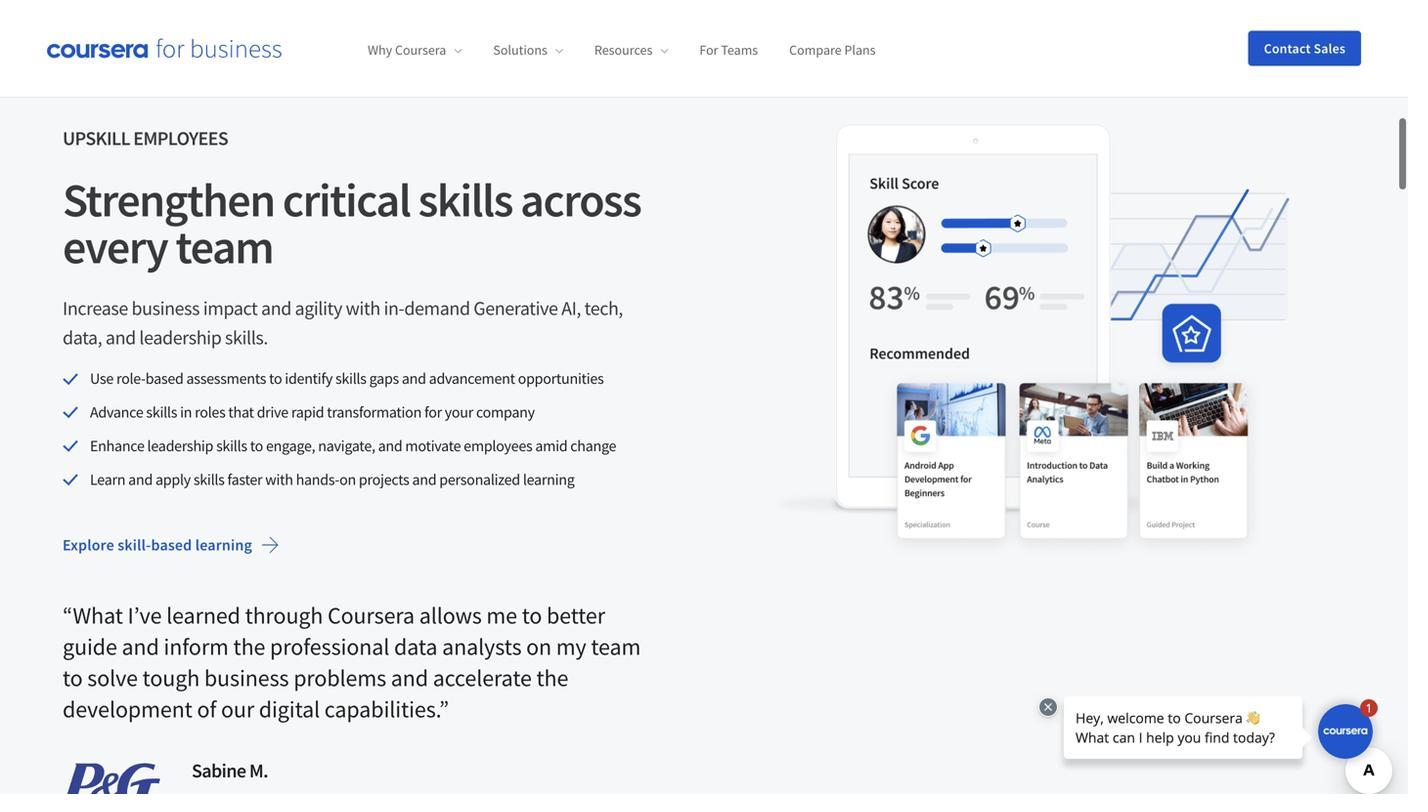 Task type: locate. For each thing, give the bounding box(es) containing it.
sales
[[1314, 40, 1346, 57]]

the down my
[[536, 664, 568, 693]]

in-
[[384, 296, 404, 321]]

enhance
[[90, 436, 144, 456]]

use
[[90, 369, 113, 389]]

and inside , tech, data, and leadership skills.
[[106, 326, 136, 350]]

why coursera
[[368, 41, 446, 59]]

apply
[[155, 470, 191, 490]]

and right gaps
[[402, 369, 426, 389]]

1 vertical spatial learning
[[195, 536, 252, 556]]

contact
[[1264, 40, 1311, 57]]

generative ai link
[[474, 296, 576, 321]]

0 horizontal spatial business
[[131, 296, 200, 321]]

solve
[[87, 664, 138, 693]]

business left impact
[[131, 296, 200, 321]]

and left 'apply'
[[128, 470, 153, 490]]

advance skills in roles that drive rapid transformation for your company
[[90, 403, 535, 422]]

1 vertical spatial leadership
[[147, 436, 213, 456]]

0 vertical spatial on
[[339, 470, 356, 490]]

change
[[570, 436, 616, 456]]

business up 'our'
[[204, 664, 289, 693]]

allows
[[419, 602, 482, 631]]

every
[[63, 218, 168, 276]]

in
[[180, 403, 192, 422]]

and down i've
[[122, 633, 159, 662]]

0 vertical spatial the
[[233, 633, 265, 662]]

and right data,
[[106, 326, 136, 350]]

for teams
[[699, 41, 758, 59]]

data
[[394, 633, 437, 662]]

on left my
[[526, 633, 552, 662]]

with
[[346, 296, 380, 321], [265, 470, 293, 490]]

1 horizontal spatial team
[[591, 633, 641, 662]]

tech,
[[584, 296, 623, 321]]

1 vertical spatial coursera
[[328, 602, 415, 631]]

with left 'in-'
[[346, 296, 380, 321]]

personalized
[[439, 470, 520, 490]]

on inside what i've learned through coursera allows me to better guide and inform the professional data analysts on my team to solve tough business problems and accelerate the development of our digital capabilities.
[[526, 633, 552, 662]]

increase
[[63, 296, 128, 321]]

with for in-
[[346, 296, 380, 321]]

1 horizontal spatial the
[[536, 664, 568, 693]]

1 horizontal spatial business
[[204, 664, 289, 693]]

teams
[[721, 41, 758, 59]]

coursera
[[395, 41, 446, 59], [328, 602, 415, 631]]

0 horizontal spatial on
[[339, 470, 356, 490]]

leadership down impact
[[139, 326, 221, 350]]

explore
[[63, 536, 114, 556]]

with for hands-
[[265, 470, 293, 490]]

use role-based assessments to identify skills gaps and advancement opportunities
[[90, 369, 604, 389]]

upskill employees
[[63, 126, 228, 151]]

coursera right why
[[395, 41, 446, 59]]

1 vertical spatial business
[[204, 664, 289, 693]]

based up in
[[145, 369, 183, 389]]

0 horizontal spatial with
[[265, 470, 293, 490]]

business
[[131, 296, 200, 321], [204, 664, 289, 693]]

on
[[339, 470, 356, 490], [526, 633, 552, 662]]

the down through
[[233, 633, 265, 662]]

on down navigate, in the bottom of the page
[[339, 470, 356, 490]]

professional
[[270, 633, 389, 662]]

leadership
[[139, 326, 221, 350], [147, 436, 213, 456]]

team inside strengthen critical skills  across every team
[[176, 218, 273, 276]]

strengthen
[[63, 171, 275, 229]]

explore skill-based learning link
[[47, 522, 295, 569]]

contact sales button
[[1248, 31, 1361, 66]]

and
[[261, 296, 291, 321], [106, 326, 136, 350], [402, 369, 426, 389], [378, 436, 402, 456], [128, 470, 153, 490], [412, 470, 436, 490], [122, 633, 159, 662], [391, 664, 428, 693]]

0 vertical spatial leadership
[[139, 326, 221, 350]]

1 vertical spatial based
[[151, 536, 192, 556]]

1 vertical spatial team
[[591, 633, 641, 662]]

agility
[[295, 296, 342, 321]]

for teams link
[[699, 41, 758, 59]]

transformation
[[327, 403, 422, 422]]

role-
[[116, 369, 145, 389]]

0 vertical spatial team
[[176, 218, 273, 276]]

your
[[445, 403, 473, 422]]

0 horizontal spatial learning
[[195, 536, 252, 556]]

0 vertical spatial with
[[346, 296, 380, 321]]

1 horizontal spatial with
[[346, 296, 380, 321]]

to
[[269, 369, 282, 389], [250, 436, 263, 456], [522, 602, 542, 631], [63, 664, 83, 693]]

learning down faster
[[195, 536, 252, 556]]

demand
[[404, 296, 470, 321]]

1 vertical spatial with
[[265, 470, 293, 490]]

1 horizontal spatial learning
[[523, 470, 574, 490]]

our
[[221, 695, 254, 725]]

skill-
[[118, 536, 151, 556]]

for
[[424, 403, 442, 422]]

with right faster
[[265, 470, 293, 490]]

based
[[145, 369, 183, 389], [151, 536, 192, 556]]

team right my
[[591, 633, 641, 662]]

for
[[699, 41, 718, 59]]

1 vertical spatial on
[[526, 633, 552, 662]]

coursera up professional
[[328, 602, 415, 631]]

impact
[[203, 296, 258, 321]]

compare
[[789, 41, 842, 59]]

drive
[[257, 403, 288, 422]]

hands-
[[296, 470, 339, 490]]

learning
[[523, 470, 574, 490], [195, 536, 252, 556]]

0 horizontal spatial team
[[176, 218, 273, 276]]

based down 'apply'
[[151, 536, 192, 556]]

based for skill-
[[151, 536, 192, 556]]

team inside what i've learned through coursera allows me to better guide and inform the professional data analysts on my team to solve tough business problems and accelerate the development of our digital capabilities.
[[591, 633, 641, 662]]

advancement
[[429, 369, 515, 389]]

1 horizontal spatial on
[[526, 633, 552, 662]]

0 vertical spatial business
[[131, 296, 200, 321]]

learning down amid
[[523, 470, 574, 490]]

leadership down in
[[147, 436, 213, 456]]

0 vertical spatial based
[[145, 369, 183, 389]]

better
[[547, 602, 605, 631]]

team up impact
[[176, 218, 273, 276]]

to left engage,
[[250, 436, 263, 456]]



Task type: describe. For each thing, give the bounding box(es) containing it.
ai
[[561, 296, 576, 321]]

to right me
[[522, 602, 542, 631]]

, tech, data, and leadership skills.
[[63, 296, 623, 350]]

rapid
[[291, 403, 324, 422]]

analysts
[[442, 633, 522, 662]]

amid
[[535, 436, 567, 456]]

company
[[476, 403, 535, 422]]

to down guide
[[63, 664, 83, 693]]

compare plans
[[789, 41, 876, 59]]

generative
[[474, 296, 558, 321]]

,
[[576, 296, 581, 321]]

contact sales
[[1264, 40, 1346, 57]]

0 horizontal spatial the
[[233, 633, 265, 662]]

what i've learned through coursera allows me to better guide and inform the professional data analysts on my team to solve tough business problems and accelerate the development of our digital capabilities.
[[63, 602, 641, 725]]

learn and apply skills faster with hands-on projects and personalized learning
[[90, 470, 574, 490]]

data,
[[63, 326, 102, 350]]

p&g logo image
[[63, 764, 160, 795]]

enhance leadership skills to engage, navigate, and motivate employees amid change
[[90, 436, 616, 456]]

capabilities.
[[324, 695, 439, 725]]

solutions
[[493, 41, 547, 59]]

leadership inside , tech, data, and leadership skills.
[[139, 326, 221, 350]]

accelerate
[[433, 664, 532, 693]]

coursera for business image
[[47, 38, 282, 58]]

why coursera link
[[368, 41, 462, 59]]

0 vertical spatial learning
[[523, 470, 574, 490]]

illustration of the coursera skills-first platform image
[[767, 124, 1346, 561]]

based for role-
[[145, 369, 183, 389]]

critical
[[283, 171, 410, 229]]

and down the motivate
[[412, 470, 436, 490]]

learn
[[90, 470, 125, 490]]

sabine m.
[[192, 759, 268, 784]]

plans
[[844, 41, 876, 59]]

skills.
[[225, 326, 268, 350]]

solutions link
[[493, 41, 563, 59]]

across
[[520, 171, 641, 229]]

what
[[73, 602, 123, 631]]

digital
[[259, 695, 320, 725]]

projects
[[359, 470, 409, 490]]

my
[[556, 633, 586, 662]]

motivate
[[405, 436, 461, 456]]

that
[[228, 403, 254, 422]]

business inside what i've learned through coursera allows me to better guide and inform the professional data analysts on my team to solve tough business problems and accelerate the development of our digital capabilities.
[[204, 664, 289, 693]]

faster
[[227, 470, 262, 490]]

0 vertical spatial coursera
[[395, 41, 446, 59]]

increase business impact and agility with in-demand generative ai
[[63, 296, 576, 321]]

resources
[[594, 41, 653, 59]]

inform
[[164, 633, 229, 662]]

engage,
[[266, 436, 315, 456]]

sabine
[[192, 759, 246, 784]]

assessments
[[186, 369, 266, 389]]

i've
[[128, 602, 162, 631]]

1 vertical spatial the
[[536, 664, 568, 693]]

resources link
[[594, 41, 668, 59]]

coursera inside what i've learned through coursera allows me to better guide and inform the professional data analysts on my team to solve tough business problems and accelerate the development of our digital capabilities.
[[328, 602, 415, 631]]

tough
[[142, 664, 200, 693]]

employees
[[464, 436, 532, 456]]

explore skill-based learning
[[63, 536, 252, 556]]

learning inside explore skill-based learning link
[[195, 536, 252, 556]]

upskill
[[63, 126, 130, 151]]

problems
[[294, 664, 386, 693]]

m.
[[249, 759, 268, 784]]

and up projects
[[378, 436, 402, 456]]

advance
[[90, 403, 143, 422]]

of
[[197, 695, 216, 725]]

guide
[[63, 633, 117, 662]]

skills inside strengthen critical skills  across every team
[[418, 171, 512, 229]]

gaps
[[369, 369, 399, 389]]

navigate,
[[318, 436, 375, 456]]

strengthen critical skills  across every team
[[63, 171, 641, 276]]

and down data
[[391, 664, 428, 693]]

me
[[486, 602, 517, 631]]

and up skills.
[[261, 296, 291, 321]]

opportunities
[[518, 369, 604, 389]]

through
[[245, 602, 323, 631]]

roles
[[195, 403, 225, 422]]

learned
[[166, 602, 240, 631]]

employees
[[133, 126, 228, 151]]

compare plans link
[[789, 41, 876, 59]]

why
[[368, 41, 392, 59]]

development
[[63, 695, 192, 725]]

identify
[[285, 369, 333, 389]]

to left identify
[[269, 369, 282, 389]]



Task type: vqa. For each thing, say whether or not it's contained in the screenshot.
inform on the bottom
yes



